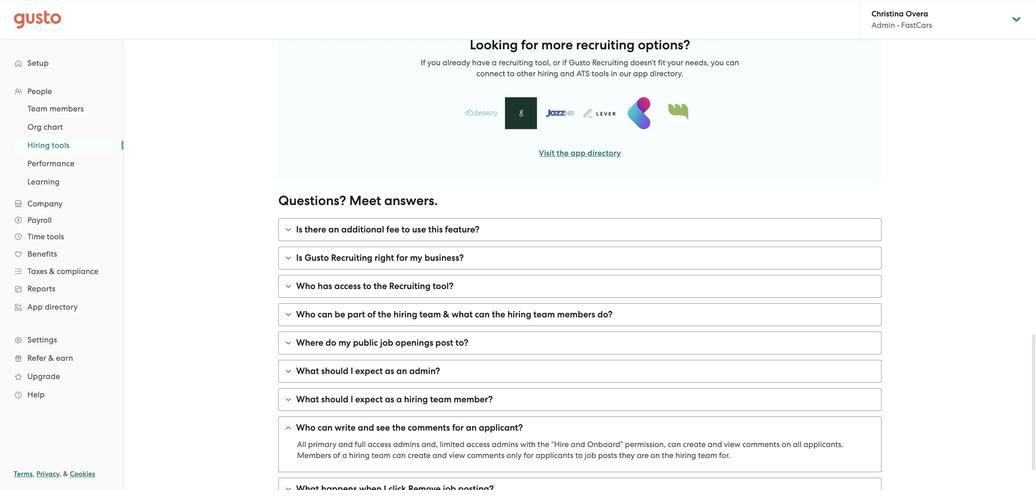 Task type: vqa. For each thing, say whether or not it's contained in the screenshot.
feature?
yes



Task type: locate. For each thing, give the bounding box(es) containing it.
job left posts
[[585, 451, 597, 461]]

members down people dropdown button
[[50, 104, 84, 113]]

1 horizontal spatial directory
[[588, 149, 622, 158]]

and
[[561, 69, 575, 78], [358, 423, 374, 434], [339, 441, 353, 450], [571, 441, 586, 450], [708, 441, 723, 450], [433, 451, 447, 461]]

of right part
[[368, 310, 376, 320]]

i for a
[[351, 395, 353, 405]]

is inside 'dropdown button'
[[296, 225, 303, 235]]

1 expect from the top
[[356, 366, 383, 377]]

the inside who can write and see the comments for an applicant? dropdown button
[[393, 423, 406, 434]]

home image
[[14, 10, 61, 29]]

1 you from the left
[[428, 58, 441, 67]]

0 horizontal spatial my
[[339, 338, 351, 349]]

access right has
[[335, 281, 361, 292]]

1 vertical spatial members
[[558, 310, 596, 320]]

hiring inside if you already have a recruiting tool, or if gusto recruiting doesn't fit your needs, you can connect to other hiring and ats tools in our app directory.
[[538, 69, 559, 78]]

1 vertical spatial view
[[449, 451, 466, 461]]

and left see
[[358, 423, 374, 434]]

job
[[381, 338, 394, 349], [585, 451, 597, 461]]

is
[[296, 225, 303, 235], [296, 253, 303, 263]]

1 horizontal spatial on
[[782, 441, 792, 450]]

1 horizontal spatial create
[[683, 441, 706, 450]]

have
[[473, 58, 490, 67]]

1 vertical spatial what
[[296, 395, 319, 405]]

1 vertical spatial create
[[408, 451, 431, 461]]

to right fee
[[402, 225, 410, 235]]

tools inside "link"
[[52, 141, 70, 150]]

can up primary
[[318, 423, 333, 434]]

2 vertical spatial who
[[296, 423, 316, 434]]

2 expect from the top
[[356, 395, 383, 405]]

1 vertical spatial recruiting
[[499, 58, 534, 67]]

to?
[[456, 338, 469, 349]]

0 horizontal spatial gusto
[[305, 253, 329, 263]]

looking for more recruiting options?
[[470, 37, 691, 53]]

to
[[508, 69, 515, 78], [402, 225, 410, 235], [363, 281, 372, 292], [576, 451, 583, 461]]

0 vertical spatial recruiting
[[593, 58, 629, 67]]

an left admin?
[[397, 366, 408, 377]]

0 horizontal spatial of
[[333, 451, 341, 461]]

you right if
[[428, 58, 441, 67]]

0 vertical spatial app
[[634, 69, 648, 78]]

gusto inside is gusto recruiting right for my business? dropdown button
[[305, 253, 329, 263]]

people button
[[9, 83, 114, 100]]

app inside if you already have a recruiting tool, or if gusto recruiting doesn't fit your needs, you can connect to other hiring and ats tools in our app directory.
[[634, 69, 648, 78]]

who inside "dropdown button"
[[296, 310, 316, 320]]

1 vertical spatial a
[[397, 395, 402, 405]]

admins
[[393, 441, 420, 450], [492, 441, 519, 450]]

can down who can write and see the comments for an applicant? on the bottom of page
[[393, 451, 406, 461]]

access right limited
[[467, 441, 490, 450]]

admins down who can write and see the comments for an applicant? on the bottom of page
[[393, 441, 420, 450]]

recruiting up in
[[593, 58, 629, 67]]

can right what
[[475, 310, 490, 320]]

an down member?
[[466, 423, 477, 434]]

members inside "link"
[[50, 104, 84, 113]]

2 who from the top
[[296, 310, 316, 320]]

to inside all primary and full access admins and, limited access admins with the "hire and onboard" permission, can create and view comments on all applicants. members of a hiring team can create and view comments only for applicants to job posts they are on the hiring team for.
[[576, 451, 583, 461]]

1 vertical spatial tools
[[52, 141, 70, 150]]

do?
[[598, 310, 613, 320]]

on left all
[[782, 441, 792, 450]]

comments left all
[[743, 441, 780, 450]]

what
[[452, 310, 473, 320]]

as up see
[[385, 395, 395, 405]]

0 horizontal spatial you
[[428, 58, 441, 67]]

can inside if you already have a recruiting tool, or if gusto recruiting doesn't fit your needs, you can connect to other hiring and ats tools in our app directory.
[[727, 58, 740, 67]]

integration logo image down connect at the left top
[[466, 110, 498, 117]]

member?
[[454, 395, 493, 405]]

tools
[[592, 69, 609, 78], [52, 141, 70, 150], [47, 232, 64, 242]]

who can be part of the hiring team & what can the hiring team members do?
[[296, 310, 613, 320]]

reports
[[27, 285, 56, 294]]

and inside who can write and see the comments for an applicant? dropdown button
[[358, 423, 374, 434]]

and down if
[[561, 69, 575, 78]]

an inside 'dropdown button'
[[329, 225, 339, 235]]

i up write
[[351, 395, 353, 405]]

where
[[296, 338, 324, 349]]

should
[[321, 366, 349, 377], [321, 395, 349, 405]]

on right are
[[651, 451, 660, 461]]

0 vertical spatial directory
[[588, 149, 622, 158]]

app
[[634, 69, 648, 78], [571, 149, 586, 158]]

all
[[794, 441, 802, 450]]

1 vertical spatial expect
[[356, 395, 383, 405]]

app
[[27, 303, 43, 312]]

0 vertical spatial view
[[725, 441, 741, 450]]

0 vertical spatial comments
[[408, 423, 450, 434]]

and down who can write and see the comments for an applicant? dropdown button
[[571, 441, 586, 450]]

you right needs,
[[711, 58, 725, 67]]

there
[[305, 225, 327, 235]]

an right there
[[329, 225, 339, 235]]

1 vertical spatial of
[[333, 451, 341, 461]]

admins up only
[[492, 441, 519, 450]]

the
[[557, 149, 569, 158], [374, 281, 387, 292], [378, 310, 392, 320], [492, 310, 506, 320], [393, 423, 406, 434], [538, 441, 550, 450], [662, 451, 674, 461]]

to left other
[[508, 69, 515, 78]]

integration logo image down our
[[623, 97, 655, 129]]

2 vertical spatial tools
[[47, 232, 64, 242]]

team members
[[27, 104, 84, 113]]

christina overa admin • fastcars
[[872, 9, 933, 30]]

of down primary
[[333, 451, 341, 461]]

a inside if you already have a recruiting tool, or if gusto recruiting doesn't fit your needs, you can connect to other hiring and ats tools in our app directory.
[[492, 58, 497, 67]]

0 vertical spatial job
[[381, 338, 394, 349]]

& left cookies button
[[63, 471, 68, 479]]

0 horizontal spatial recruiting
[[499, 58, 534, 67]]

recruiting
[[593, 58, 629, 67], [331, 253, 373, 263], [390, 281, 431, 292]]

1 horizontal spatial view
[[725, 441, 741, 450]]

and down and,
[[433, 451, 447, 461]]

1 , from the left
[[33, 471, 35, 479]]

tools down payroll dropdown button
[[47, 232, 64, 242]]

1 horizontal spatial gusto
[[569, 58, 591, 67]]

time tools button
[[9, 229, 114, 245]]

who has access to the recruiting tool? button
[[279, 276, 882, 298]]

2 horizontal spatial access
[[467, 441, 490, 450]]

1 horizontal spatial a
[[397, 395, 402, 405]]

1 horizontal spatial you
[[711, 58, 725, 67]]

0 horizontal spatial comments
[[408, 423, 450, 434]]

0 vertical spatial tools
[[592, 69, 609, 78]]

who left has
[[296, 281, 316, 292]]

as
[[385, 366, 395, 377], [385, 395, 395, 405]]

company button
[[9, 196, 114, 212]]

0 horizontal spatial recruiting
[[331, 253, 373, 263]]

visit
[[539, 149, 555, 158]]

1 vertical spatial recruiting
[[331, 253, 373, 263]]

recruiting up in
[[577, 37, 635, 53]]

expect for a
[[356, 395, 383, 405]]

1 what from the top
[[296, 366, 319, 377]]

tools inside dropdown button
[[47, 232, 64, 242]]

1 horizontal spatial members
[[558, 310, 596, 320]]

a inside dropdown button
[[397, 395, 402, 405]]

what for what should i expect as an admin?
[[296, 366, 319, 377]]

reports link
[[9, 281, 114, 297]]

refer
[[27, 354, 46, 363]]

is for is there an additional fee to use this feature?
[[296, 225, 303, 235]]

should for what should i expect as an admin?
[[321, 366, 349, 377]]

2 as from the top
[[385, 395, 395, 405]]

view down limited
[[449, 451, 466, 461]]

expect down what should i expect as an admin?
[[356, 395, 383, 405]]

my left "business?"
[[410, 253, 423, 263]]

members
[[50, 104, 84, 113], [558, 310, 596, 320]]

0 horizontal spatial job
[[381, 338, 394, 349]]

1 horizontal spatial ,
[[60, 471, 61, 479]]

2 horizontal spatial a
[[492, 58, 497, 67]]

applicant?
[[479, 423, 523, 434]]

& right taxes
[[49, 267, 55, 276]]

options?
[[638, 37, 691, 53]]

should for what should i expect as a hiring team member?
[[321, 395, 349, 405]]

what
[[296, 366, 319, 377], [296, 395, 319, 405]]

2 horizontal spatial recruiting
[[593, 58, 629, 67]]

1 vertical spatial as
[[385, 395, 395, 405]]

1 is from the top
[[296, 225, 303, 235]]

tools for hiring tools
[[52, 141, 70, 150]]

1 who from the top
[[296, 281, 316, 292]]

1 vertical spatial is
[[296, 253, 303, 263]]

needs,
[[686, 58, 710, 67]]

2 i from the top
[[351, 395, 353, 405]]

1 vertical spatial directory
[[45, 303, 78, 312]]

comments up and,
[[408, 423, 450, 434]]

the up applicants
[[538, 441, 550, 450]]

for down with
[[524, 451, 534, 461]]

0 horizontal spatial members
[[50, 104, 84, 113]]

0 horizontal spatial app
[[571, 149, 586, 158]]

0 horizontal spatial ,
[[33, 471, 35, 479]]

list
[[0, 83, 124, 404], [0, 100, 124, 191]]

app down doesn't
[[634, 69, 648, 78]]

, left cookies button
[[60, 471, 61, 479]]

the right see
[[393, 423, 406, 434]]

0 vertical spatial on
[[782, 441, 792, 450]]

1 vertical spatial should
[[321, 395, 349, 405]]

to inside dropdown button
[[363, 281, 372, 292]]

1 vertical spatial my
[[339, 338, 351, 349]]

comments left only
[[468, 451, 505, 461]]

2 vertical spatial comments
[[468, 451, 505, 461]]

taxes & compliance
[[27, 267, 99, 276]]

1 vertical spatial i
[[351, 395, 353, 405]]

2 what from the top
[[296, 395, 319, 405]]

gusto up the ats
[[569, 58, 591, 67]]

and left full
[[339, 441, 353, 450]]

christina
[[872, 9, 905, 19]]

recruiting up other
[[499, 58, 534, 67]]

1 horizontal spatial an
[[397, 366, 408, 377]]

recruiting inside if you already have a recruiting tool, or if gusto recruiting doesn't fit your needs, you can connect to other hiring and ats tools in our app directory.
[[499, 58, 534, 67]]

the down permission,
[[662, 451, 674, 461]]

a up who can write and see the comments for an applicant? on the bottom of page
[[397, 395, 402, 405]]

of inside all primary and full access admins and, limited access admins with the "hire and onboard" permission, can create and view comments on all applicants. members of a hiring team can create and view comments only for applicants to job posts they are on the hiring team for.
[[333, 451, 341, 461]]

1 as from the top
[[385, 366, 395, 377]]

can right permission,
[[668, 441, 682, 450]]

learning link
[[16, 174, 114, 190]]

who up all
[[296, 423, 316, 434]]

setup link
[[9, 55, 114, 71]]

1 list from the top
[[0, 83, 124, 404]]

in
[[611, 69, 618, 78]]

& left earn
[[48, 354, 54, 363]]

1 vertical spatial app
[[571, 149, 586, 158]]

for
[[521, 37, 539, 53], [397, 253, 408, 263], [453, 423, 464, 434], [524, 451, 534, 461]]

privacy
[[36, 471, 60, 479]]

create
[[683, 441, 706, 450], [408, 451, 431, 461]]

, left privacy link
[[33, 471, 35, 479]]

to inside 'dropdown button'
[[402, 225, 410, 235]]

2 horizontal spatial an
[[466, 423, 477, 434]]

0 horizontal spatial a
[[342, 451, 347, 461]]

& left what
[[444, 310, 450, 320]]

0 vertical spatial should
[[321, 366, 349, 377]]

0 vertical spatial of
[[368, 310, 376, 320]]

1 vertical spatial gusto
[[305, 253, 329, 263]]

chart
[[44, 123, 63, 132]]

to right applicants
[[576, 451, 583, 461]]

i for an
[[351, 366, 353, 377]]

my right do
[[339, 338, 351, 349]]

job right public
[[381, 338, 394, 349]]

0 vertical spatial what
[[296, 366, 319, 377]]

0 horizontal spatial directory
[[45, 303, 78, 312]]

0 vertical spatial as
[[385, 366, 395, 377]]

1 horizontal spatial my
[[410, 253, 423, 263]]

as up the what should i expect as a hiring team member?
[[385, 366, 395, 377]]

is inside dropdown button
[[296, 253, 303, 263]]

hiring tools
[[27, 141, 70, 150]]

recruiting inside if you already have a recruiting tool, or if gusto recruiting doesn't fit your needs, you can connect to other hiring and ats tools in our app directory.
[[593, 58, 629, 67]]

gusto down there
[[305, 253, 329, 263]]

should down do
[[321, 366, 349, 377]]

0 vertical spatial my
[[410, 253, 423, 263]]

should up write
[[321, 395, 349, 405]]

1 horizontal spatial app
[[634, 69, 648, 78]]

2 admins from the left
[[492, 441, 519, 450]]

applicants.
[[804, 441, 844, 450]]

refer & earn link
[[9, 350, 114, 367]]

0 vertical spatial is
[[296, 225, 303, 235]]

0 horizontal spatial an
[[329, 225, 339, 235]]

2 vertical spatial a
[[342, 451, 347, 461]]

1 horizontal spatial admins
[[492, 441, 519, 450]]

as for an
[[385, 366, 395, 377]]

1 vertical spatial job
[[585, 451, 597, 461]]

recruiting down the additional
[[331, 253, 373, 263]]

team down tool?
[[420, 310, 441, 320]]

what up all
[[296, 395, 319, 405]]

1 horizontal spatial job
[[585, 451, 597, 461]]

directory
[[588, 149, 622, 158], [45, 303, 78, 312]]

0 vertical spatial expect
[[356, 366, 383, 377]]

org chart link
[[16, 119, 114, 135]]

earn
[[56, 354, 73, 363]]

visit the app directory link
[[539, 149, 622, 158]]

,
[[33, 471, 35, 479], [60, 471, 61, 479]]

app right visit
[[571, 149, 586, 158]]

integration logo image
[[505, 97, 537, 129], [623, 97, 655, 129], [545, 97, 577, 129], [663, 101, 695, 126], [584, 109, 616, 118], [466, 110, 498, 117]]

if you already have a recruiting tool, or if gusto recruiting doesn't fit your needs, you can connect to other hiring and ats tools in our app directory.
[[421, 58, 740, 78]]

can left be
[[318, 310, 333, 320]]

the right visit
[[557, 149, 569, 158]]

hiring inside dropdown button
[[404, 395, 428, 405]]

0 vertical spatial members
[[50, 104, 84, 113]]

can inside dropdown button
[[318, 423, 333, 434]]

admin
[[872, 21, 896, 30]]

who
[[296, 281, 316, 292], [296, 310, 316, 320], [296, 423, 316, 434]]

recruiting left tool?
[[390, 281, 431, 292]]

a down write
[[342, 451, 347, 461]]

gusto inside if you already have a recruiting tool, or if gusto recruiting doesn't fit your needs, you can connect to other hiring and ats tools in our app directory.
[[569, 58, 591, 67]]

limited
[[440, 441, 465, 450]]

0 horizontal spatial on
[[651, 451, 660, 461]]

a inside all primary and full access admins and, limited access admins with the "hire and onboard" permission, can create and view comments on all applicants. members of a hiring team can create and view comments only for applicants to job posts they are on the hiring team for.
[[342, 451, 347, 461]]

1 horizontal spatial recruiting
[[390, 281, 431, 292]]

only
[[507, 451, 522, 461]]

2 vertical spatial recruiting
[[390, 281, 431, 292]]

posts
[[599, 451, 618, 461]]

0 vertical spatial i
[[351, 366, 353, 377]]

2 list from the top
[[0, 100, 124, 191]]

i down public
[[351, 366, 353, 377]]

tools left in
[[592, 69, 609, 78]]

members down who has access to the recruiting tool? dropdown button
[[558, 310, 596, 320]]

to up part
[[363, 281, 372, 292]]

payroll
[[27, 216, 52, 225]]

on
[[782, 441, 792, 450], [651, 451, 660, 461]]

1 horizontal spatial of
[[368, 310, 376, 320]]

0 vertical spatial who
[[296, 281, 316, 292]]

0 vertical spatial a
[[492, 58, 497, 67]]

1 should from the top
[[321, 366, 349, 377]]

0 horizontal spatial admins
[[393, 441, 420, 450]]

integration logo image down directory.
[[663, 101, 695, 126]]

for up tool,
[[521, 37, 539, 53]]

0 vertical spatial gusto
[[569, 58, 591, 67]]

gusto navigation element
[[0, 39, 124, 419]]

for inside all primary and full access admins and, limited access admins with the "hire and onboard" permission, can create and view comments on all applicants. members of a hiring team can create and view comments only for applicants to job posts they are on the hiring team for.
[[524, 451, 534, 461]]

2 should from the top
[[321, 395, 349, 405]]

2 is from the top
[[296, 253, 303, 263]]

list containing team members
[[0, 100, 124, 191]]

a up connect at the left top
[[492, 58, 497, 67]]

0 horizontal spatial access
[[335, 281, 361, 292]]

recruiting
[[577, 37, 635, 53], [499, 58, 534, 67]]

3 who from the top
[[296, 423, 316, 434]]

or
[[553, 58, 561, 67]]

1 i from the top
[[351, 366, 353, 377]]

2 horizontal spatial comments
[[743, 441, 780, 450]]

0 vertical spatial an
[[329, 225, 339, 235]]

&
[[49, 267, 55, 276], [444, 310, 450, 320], [48, 354, 54, 363], [63, 471, 68, 479]]

view up for.
[[725, 441, 741, 450]]

expect down public
[[356, 366, 383, 377]]

team left member?
[[430, 395, 452, 405]]

fee
[[387, 225, 400, 235]]

team down see
[[372, 451, 391, 461]]

1 admins from the left
[[393, 441, 420, 450]]

the down is gusto recruiting right for my business?
[[374, 281, 387, 292]]

visit the app directory
[[539, 149, 622, 158]]

what down where
[[296, 366, 319, 377]]

job inside all primary and full access admins and, limited access admins with the "hire and onboard" permission, can create and view comments on all applicants. members of a hiring team can create and view comments only for applicants to job posts they are on the hiring team for.
[[585, 451, 597, 461]]

access down see
[[368, 441, 392, 450]]

can right needs,
[[727, 58, 740, 67]]

see
[[377, 423, 390, 434]]

1 horizontal spatial recruiting
[[577, 37, 635, 53]]

who up where
[[296, 310, 316, 320]]

tools up performance link
[[52, 141, 70, 150]]

the inside who has access to the recruiting tool? dropdown button
[[374, 281, 387, 292]]

with
[[521, 441, 536, 450]]

i
[[351, 366, 353, 377], [351, 395, 353, 405]]

1 vertical spatial who
[[296, 310, 316, 320]]



Task type: describe. For each thing, give the bounding box(es) containing it.
job inside dropdown button
[[381, 338, 394, 349]]

0 horizontal spatial view
[[449, 451, 466, 461]]

directory.
[[650, 69, 684, 78]]

2 vertical spatial an
[[466, 423, 477, 434]]

refer & earn
[[27, 354, 73, 363]]

1 horizontal spatial comments
[[468, 451, 505, 461]]

learning
[[27, 177, 60, 187]]

1 horizontal spatial access
[[368, 441, 392, 450]]

2 , from the left
[[60, 471, 61, 479]]

questions? meet answers.
[[279, 193, 438, 209]]

be
[[335, 310, 346, 320]]

team inside dropdown button
[[430, 395, 452, 405]]

right
[[375, 253, 395, 263]]

and inside if you already have a recruiting tool, or if gusto recruiting doesn't fit your needs, you can connect to other hiring and ats tools in our app directory.
[[561, 69, 575, 78]]

taxes & compliance button
[[9, 263, 114, 280]]

public
[[353, 338, 378, 349]]

do
[[326, 338, 337, 349]]

taxes
[[27, 267, 47, 276]]

tools inside if you already have a recruiting tool, or if gusto recruiting doesn't fit your needs, you can connect to other hiring and ats tools in our app directory.
[[592, 69, 609, 78]]

who for who can write and see the comments for an applicant?
[[296, 423, 316, 434]]

settings
[[27, 336, 57, 345]]

where do my public job openings post to?
[[296, 338, 469, 349]]

setup
[[27, 59, 49, 68]]

of inside "dropdown button"
[[368, 310, 376, 320]]

post
[[436, 338, 454, 349]]

your
[[668, 58, 684, 67]]

and up for.
[[708, 441, 723, 450]]

what should i expect as a hiring team member?
[[296, 395, 493, 405]]

the right part
[[378, 310, 392, 320]]

questions?
[[279, 193, 346, 209]]

settings link
[[9, 332, 114, 349]]

team
[[27, 104, 48, 113]]

access inside dropdown button
[[335, 281, 361, 292]]

openings
[[396, 338, 434, 349]]

business?
[[425, 253, 464, 263]]

is there an additional fee to use this feature? button
[[279, 219, 882, 241]]

upgrade link
[[9, 369, 114, 385]]

integration logo image down in
[[584, 109, 616, 118]]

who can write and see the comments for an applicant?
[[296, 423, 523, 434]]

and,
[[422, 441, 438, 450]]

the right what
[[492, 310, 506, 320]]

all
[[297, 441, 306, 450]]

team left for.
[[699, 451, 718, 461]]

what should i expect as a hiring team member? button
[[279, 389, 882, 411]]

team members link
[[16, 101, 114, 117]]

integration logo image up visit
[[545, 97, 577, 129]]

is gusto recruiting right for my business?
[[296, 253, 464, 263]]

tool?
[[433, 281, 454, 292]]

they
[[620, 451, 635, 461]]

0 vertical spatial recruiting
[[577, 37, 635, 53]]

admin?
[[410, 366, 440, 377]]

what for what should i expect as a hiring team member?
[[296, 395, 319, 405]]

part
[[348, 310, 366, 320]]

upgrade
[[27, 372, 60, 381]]

for up limited
[[453, 423, 464, 434]]

org
[[27, 123, 42, 132]]

has
[[318, 281, 332, 292]]

additional
[[342, 225, 385, 235]]

payroll button
[[9, 212, 114, 229]]

use
[[412, 225, 427, 235]]

full
[[355, 441, 366, 450]]

app directory link
[[9, 299, 114, 316]]

compliance
[[57, 267, 99, 276]]

other
[[517, 69, 536, 78]]

comments inside dropdown button
[[408, 423, 450, 434]]

fit
[[659, 58, 666, 67]]

"hire
[[552, 441, 569, 450]]

applicants
[[536, 451, 574, 461]]

as for a
[[385, 395, 395, 405]]

2 you from the left
[[711, 58, 725, 67]]

directory inside list
[[45, 303, 78, 312]]

for.
[[720, 451, 731, 461]]

where do my public job openings post to? button
[[279, 333, 882, 355]]

our
[[620, 69, 632, 78]]

tools for time tools
[[47, 232, 64, 242]]

who for who has access to the recruiting tool?
[[296, 281, 316, 292]]

time
[[27, 232, 45, 242]]

1 vertical spatial on
[[651, 451, 660, 461]]

is for is gusto recruiting right for my business?
[[296, 253, 303, 263]]

hiring
[[27, 141, 50, 150]]

expect for an
[[356, 366, 383, 377]]

doesn't
[[631, 58, 657, 67]]

list containing people
[[0, 83, 124, 404]]

write
[[335, 423, 356, 434]]

app directory
[[27, 303, 78, 312]]

terms , privacy , & cookies
[[14, 471, 95, 479]]

overa
[[906, 9, 929, 19]]

for right right
[[397, 253, 408, 263]]

is gusto recruiting right for my business? button
[[279, 247, 882, 269]]

0 horizontal spatial create
[[408, 451, 431, 461]]

answers.
[[385, 193, 438, 209]]

who has access to the recruiting tool?
[[296, 281, 454, 292]]

more
[[542, 37, 573, 53]]

onboard"
[[588, 441, 624, 450]]

company
[[27, 199, 63, 209]]

help
[[27, 391, 45, 400]]

to inside if you already have a recruiting tool, or if gusto recruiting doesn't fit your needs, you can connect to other hiring and ats tools in our app directory.
[[508, 69, 515, 78]]

who can write and see the comments for an applicant? button
[[279, 418, 882, 440]]

org chart
[[27, 123, 63, 132]]

connect
[[477, 69, 506, 78]]

feature?
[[445, 225, 480, 235]]

members
[[297, 451, 331, 461]]

this
[[429, 225, 443, 235]]

terms link
[[14, 471, 33, 479]]

1 vertical spatial an
[[397, 366, 408, 377]]

benefits link
[[9, 246, 114, 263]]

cookies
[[70, 471, 95, 479]]

members inside "dropdown button"
[[558, 310, 596, 320]]

what should i expect as an admin? button
[[279, 361, 882, 383]]

permission,
[[626, 441, 666, 450]]

team down who has access to the recruiting tool? dropdown button
[[534, 310, 556, 320]]

what should i expect as an admin?
[[296, 366, 440, 377]]

1 vertical spatial comments
[[743, 441, 780, 450]]

0 vertical spatial create
[[683, 441, 706, 450]]

who for who can be part of the hiring team & what can the hiring team members do?
[[296, 310, 316, 320]]

ats
[[577, 69, 590, 78]]

privacy link
[[36, 471, 60, 479]]

integration logo image down other
[[505, 97, 537, 129]]



